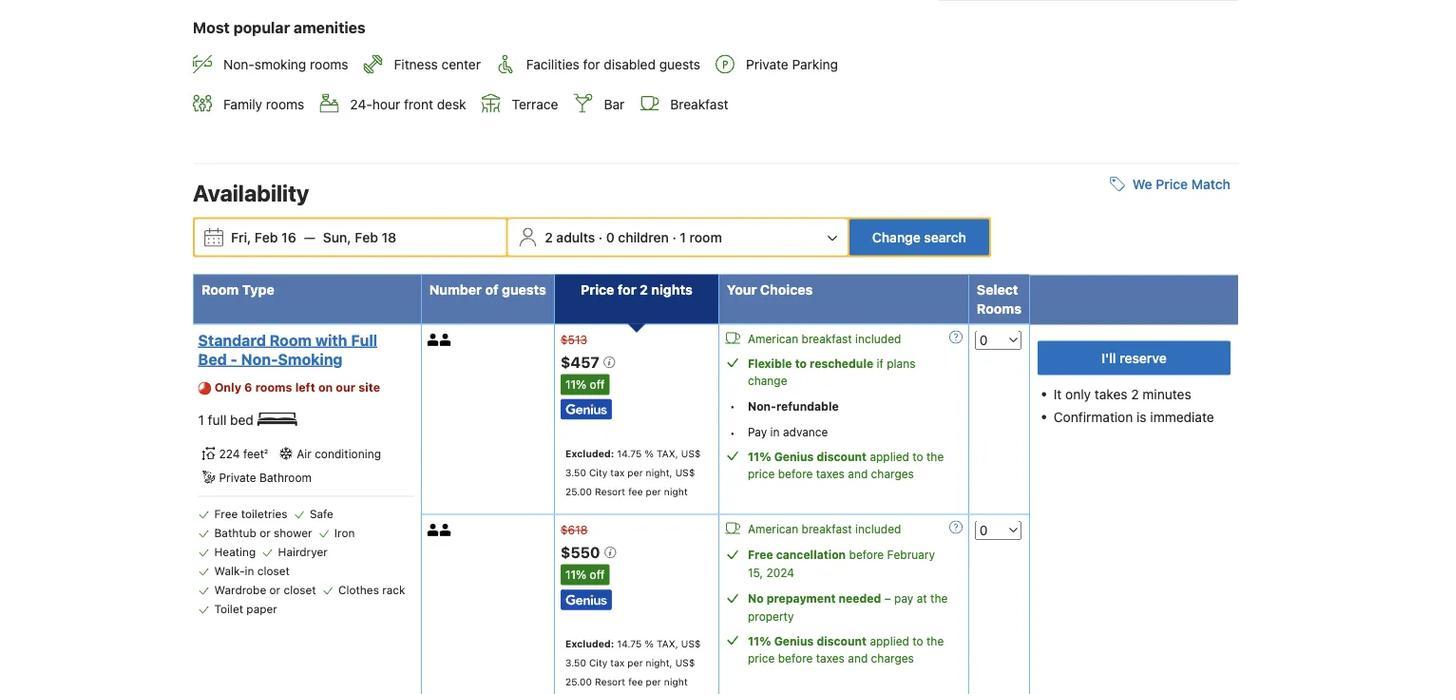 Task type: describe. For each thing, give the bounding box(es) containing it.
american breakfast included for to
[[748, 332, 902, 345]]

non- for non-smoking rooms
[[223, 57, 255, 72]]

sun,
[[323, 229, 351, 245]]

tax, for $550
[[657, 637, 679, 649]]

amenities
[[294, 18, 366, 36]]

i'll reserve
[[1102, 350, 1167, 365]]

bed
[[198, 350, 227, 368]]

fri, feb 16 button
[[223, 220, 304, 254]]

nights
[[652, 281, 693, 297]]

standard room with full bed - non-smoking
[[198, 331, 378, 368]]

match
[[1192, 176, 1231, 191]]

it only takes 2 minutes confirmation is immediate
[[1054, 386, 1215, 424]]

bathroom
[[260, 471, 312, 485]]

breakfast
[[671, 96, 729, 112]]

city for $550
[[589, 656, 608, 668]]

breakfast for to
[[802, 332, 853, 345]]

walk-in closet
[[214, 564, 290, 578]]

$550
[[561, 543, 604, 562]]

paper
[[247, 602, 277, 616]]

night for $550
[[664, 675, 688, 687]]

standard room with full bed - non-smoking link
[[198, 330, 411, 368]]

16
[[282, 229, 296, 245]]

smoking
[[255, 57, 306, 72]]

11% off. you're getting a reduced rate because this property is offering a discount.. element for $550
[[561, 564, 610, 585]]

private parking
[[746, 57, 839, 72]]

0 horizontal spatial 1
[[198, 412, 204, 427]]

smoking
[[278, 350, 343, 368]]

0 horizontal spatial room
[[202, 281, 239, 297]]

bathtub or shower
[[214, 526, 312, 540]]

11% down $550
[[566, 568, 587, 581]]

% for $550
[[645, 637, 654, 649]]

rack
[[382, 583, 405, 597]]

0 horizontal spatial guests
[[502, 281, 547, 297]]

rooms for smoking
[[310, 57, 349, 72]]

air
[[297, 447, 312, 460]]

resort for $457
[[595, 485, 626, 497]]

resort for $550
[[595, 675, 626, 687]]

non-smoking rooms
[[223, 57, 349, 72]]

excluded: for $550
[[566, 637, 614, 649]]

full
[[351, 331, 378, 349]]

only 6 rooms left on our site
[[215, 380, 380, 394]]

11% off for $550
[[566, 568, 605, 581]]

popular
[[234, 18, 290, 36]]

fri,
[[231, 229, 251, 245]]

2 inside it only takes 2 minutes confirmation is immediate
[[1132, 386, 1140, 402]]

$513
[[561, 333, 588, 346]]

1 vertical spatial to
[[913, 450, 924, 464]]

14.75 % tax, us$ 3.50 city tax per night, us$ 25.00 resort fee per night for $457
[[566, 447, 701, 497]]

if plans change
[[748, 357, 916, 387]]

2 taxes from the top
[[816, 652, 845, 665]]

224
[[219, 447, 240, 460]]

wardrobe
[[214, 583, 266, 597]]

children
[[618, 229, 669, 245]]

1 and from the top
[[848, 467, 868, 481]]

3.50 for $550
[[566, 656, 587, 668]]

reschedule
[[810, 357, 874, 370]]

feet²
[[243, 447, 268, 460]]

conditioning
[[315, 447, 381, 460]]

pay
[[748, 425, 768, 439]]

price inside we price match dropdown button
[[1156, 176, 1189, 191]]

wardrobe or closet
[[214, 583, 316, 597]]

at
[[917, 592, 928, 605]]

free for free toiletries
[[214, 507, 238, 521]]

private for private parking
[[746, 57, 789, 72]]

we price match
[[1133, 176, 1231, 191]]

2 inside button
[[545, 229, 553, 245]]

1 applied to the price before taxes and charges from the top
[[748, 450, 944, 481]]

fee for $457
[[629, 485, 643, 497]]

with
[[316, 331, 348, 349]]

facilities
[[527, 57, 580, 72]]

no prepayment needed
[[748, 592, 882, 605]]

safe
[[310, 507, 334, 521]]

availability
[[193, 179, 309, 206]]

room type
[[202, 281, 275, 297]]

confirmation
[[1054, 409, 1134, 424]]

february
[[888, 548, 936, 561]]

family rooms
[[223, 96, 305, 112]]

15,
[[748, 566, 764, 579]]

more details on meals and payment options image
[[950, 520, 963, 534]]

night, for $457
[[646, 466, 673, 478]]

parking
[[793, 57, 839, 72]]

breakfast for cancellation
[[802, 522, 853, 536]]

plans
[[887, 357, 916, 370]]

excluded: for $457
[[566, 447, 614, 459]]

i'll reserve button
[[1038, 341, 1231, 375]]

• for non-refundable
[[730, 400, 736, 413]]

11% off for $457
[[566, 378, 605, 391]]

24-hour front desk
[[350, 96, 466, 112]]

2 applied to the price before taxes and charges from the top
[[748, 635, 944, 665]]

2 adults · 0 children · 1 room button
[[510, 219, 846, 255]]

bathtub
[[214, 526, 257, 540]]

1 vertical spatial rooms
[[266, 96, 305, 112]]

takes
[[1095, 386, 1128, 402]]

fee for $550
[[629, 675, 643, 687]]

6
[[244, 380, 252, 394]]

0 vertical spatial before
[[778, 467, 813, 481]]

included for before
[[856, 522, 902, 536]]

your choices
[[727, 281, 813, 297]]

it
[[1054, 386, 1062, 402]]

25.00 for $457
[[566, 485, 592, 497]]

american for free
[[748, 522, 799, 536]]

front
[[404, 96, 433, 112]]

2 feb from the left
[[355, 229, 378, 245]]

we price match button
[[1103, 167, 1239, 201]]

disabled
[[604, 57, 656, 72]]

hairdryer
[[278, 545, 328, 559]]

0 vertical spatial to
[[795, 357, 807, 370]]

3.50 for $457
[[566, 466, 587, 478]]

heating
[[214, 545, 256, 559]]

2 applied from the top
[[870, 635, 910, 648]]

price for 2 nights
[[581, 281, 693, 297]]

cancellation
[[777, 548, 846, 561]]

bar
[[604, 96, 625, 112]]

2024
[[767, 566, 795, 579]]

refundable
[[777, 400, 839, 413]]

tax for $457
[[611, 466, 625, 478]]

change search
[[873, 229, 967, 245]]



Task type: locate. For each thing, give the bounding box(es) containing it.
no
[[748, 592, 764, 605]]

1 horizontal spatial in
[[771, 425, 780, 439]]

charges down –
[[872, 652, 915, 665]]

11% genius discount down advance
[[748, 450, 867, 464]]

only
[[1066, 386, 1092, 402]]

more details on meals and payment options image
[[950, 330, 963, 344]]

2 excluded: from the top
[[566, 637, 614, 649]]

and down – pay at the property
[[848, 652, 868, 665]]

we
[[1133, 176, 1153, 191]]

night,
[[646, 466, 673, 478], [646, 656, 673, 668]]

1 feb from the left
[[255, 229, 278, 245]]

1 night from the top
[[664, 485, 688, 497]]

included up february
[[856, 522, 902, 536]]

% for $457
[[645, 447, 654, 459]]

1 14.75 % tax, us$ 3.50 city tax per night, us$ 25.00 resort fee per night from the top
[[566, 447, 701, 497]]

0 vertical spatial price
[[1156, 176, 1189, 191]]

1 horizontal spatial 2
[[640, 281, 648, 297]]

off for $457
[[590, 378, 605, 391]]

or for bathtub
[[260, 526, 271, 540]]

0 vertical spatial charges
[[872, 467, 915, 481]]

city for $457
[[589, 466, 608, 478]]

1 left room
[[680, 229, 686, 245]]

desk
[[437, 96, 466, 112]]

to down at
[[913, 635, 924, 648]]

2 charges from the top
[[872, 652, 915, 665]]

discount down – pay at the property
[[817, 635, 867, 648]]

rooms right the 6
[[255, 380, 292, 394]]

1 included from the top
[[856, 332, 902, 345]]

full
[[208, 412, 227, 427]]

2 american from the top
[[748, 522, 799, 536]]

price right we
[[1156, 176, 1189, 191]]

1 vertical spatial in
[[245, 564, 254, 578]]

taxes down advance
[[816, 467, 845, 481]]

0 horizontal spatial private
[[219, 471, 256, 485]]

price down 0
[[581, 281, 615, 297]]

$618
[[561, 523, 588, 537]]

1 vertical spatial genius
[[775, 635, 814, 648]]

left
[[295, 380, 315, 394]]

needed
[[839, 592, 882, 605]]

11% off. you're getting a reduced rate because this property is offering a discount.. element down $550
[[561, 564, 610, 585]]

0 vertical spatial tax
[[611, 466, 625, 478]]

2 night, from the top
[[646, 656, 673, 668]]

0 vertical spatial off
[[590, 378, 605, 391]]

for left disabled
[[583, 57, 600, 72]]

free up bathtub
[[214, 507, 238, 521]]

0
[[606, 229, 615, 245]]

1 inside button
[[680, 229, 686, 245]]

1 tax from the top
[[611, 466, 625, 478]]

hour
[[372, 96, 400, 112]]

breakfast up cancellation
[[802, 522, 853, 536]]

1 vertical spatial city
[[589, 656, 608, 668]]

2 14.75 % tax, us$ 3.50 city tax per night, us$ 25.00 resort fee per night from the top
[[566, 637, 701, 687]]

2 up is at right
[[1132, 386, 1140, 402]]

american up free cancellation
[[748, 522, 799, 536]]

1 excluded: from the top
[[566, 447, 614, 459]]

1 3.50 from the top
[[566, 466, 587, 478]]

· left 0
[[599, 229, 603, 245]]

pay
[[895, 592, 914, 605]]

1 full bed
[[198, 412, 257, 427]]

1 • from the top
[[730, 400, 736, 413]]

1 vertical spatial included
[[856, 522, 902, 536]]

0 horizontal spatial 2
[[545, 229, 553, 245]]

closet up wardrobe or closet
[[258, 564, 290, 578]]

14.75 for $457
[[617, 447, 642, 459]]

1 vertical spatial 25.00
[[566, 675, 592, 687]]

1 resort from the top
[[595, 485, 626, 497]]

toiletries
[[241, 507, 288, 521]]

2 • from the top
[[730, 427, 736, 440]]

1 night, from the top
[[646, 466, 673, 478]]

taxes
[[816, 467, 845, 481], [816, 652, 845, 665]]

change
[[748, 374, 788, 387]]

1 vertical spatial resort
[[595, 675, 626, 687]]

genius down pay in advance
[[775, 450, 814, 464]]

fitness
[[394, 57, 438, 72]]

tax, for $457
[[657, 447, 679, 459]]

0 vertical spatial for
[[583, 57, 600, 72]]

excluded: down $550
[[566, 637, 614, 649]]

applied to the price before taxes and charges down advance
[[748, 450, 944, 481]]

free cancellation
[[748, 548, 846, 561]]

us$
[[682, 447, 701, 459], [676, 466, 695, 478], [682, 637, 701, 649], [676, 656, 695, 668]]

1 vertical spatial the
[[931, 592, 948, 605]]

non- for non-refundable
[[748, 400, 777, 413]]

1 vertical spatial charges
[[872, 652, 915, 665]]

3.50
[[566, 466, 587, 478], [566, 656, 587, 668]]

american breakfast included up flexible to reschedule
[[748, 332, 902, 345]]

1 vertical spatial applied to the price before taxes and charges
[[748, 635, 944, 665]]

price
[[748, 467, 775, 481], [748, 652, 775, 665]]

1 price from the top
[[748, 467, 775, 481]]

• for pay in advance
[[730, 427, 736, 440]]

0 vertical spatial 14.75 % tax, us$ 3.50 city tax per night, us$ 25.00 resort fee per night
[[566, 447, 701, 497]]

• left pay
[[730, 427, 736, 440]]

1 11% off from the top
[[566, 378, 605, 391]]

1 left the "full"
[[198, 412, 204, 427]]

1 tax, from the top
[[657, 447, 679, 459]]

rooms down amenities at left top
[[310, 57, 349, 72]]

0 vertical spatial 3.50
[[566, 466, 587, 478]]

free toiletries
[[214, 507, 288, 521]]

2 vertical spatial before
[[778, 652, 813, 665]]

224 feet²
[[219, 447, 268, 460]]

guests right of
[[502, 281, 547, 297]]

non-refundable
[[748, 400, 839, 413]]

2 american breakfast included from the top
[[748, 522, 902, 536]]

18
[[382, 229, 397, 245]]

in
[[771, 425, 780, 439], [245, 564, 254, 578]]

2 11% off. you're getting a reduced rate because this property is offering a discount.. element from the top
[[561, 564, 610, 585]]

feb
[[255, 229, 278, 245], [355, 229, 378, 245]]

0 vertical spatial taxes
[[816, 467, 845, 481]]

0 vertical spatial applied to the price before taxes and charges
[[748, 450, 944, 481]]

1 vertical spatial breakfast
[[802, 522, 853, 536]]

guests
[[660, 57, 701, 72], [502, 281, 547, 297]]

occupancy image
[[428, 333, 440, 345], [440, 333, 452, 345], [440, 523, 452, 536]]

search
[[925, 229, 967, 245]]

closet down "hairdryer"
[[284, 583, 316, 597]]

feb left 18
[[355, 229, 378, 245]]

standard
[[198, 331, 266, 349]]

1 11% genius discount from the top
[[748, 450, 867, 464]]

breakfast up reschedule
[[802, 332, 853, 345]]

immediate
[[1151, 409, 1215, 424]]

non- right -
[[241, 350, 278, 368]]

1 horizontal spatial price
[[1156, 176, 1189, 191]]

room inside standard room with full bed - non-smoking
[[270, 331, 312, 349]]

applied
[[870, 450, 910, 464], [870, 635, 910, 648]]

2 off from the top
[[590, 568, 605, 581]]

the inside – pay at the property
[[931, 592, 948, 605]]

1 american breakfast included from the top
[[748, 332, 902, 345]]

0 vertical spatial rooms
[[310, 57, 349, 72]]

2 price from the top
[[748, 652, 775, 665]]

in for pay
[[771, 425, 780, 439]]

flexible to reschedule
[[748, 357, 874, 370]]

11% off down $550
[[566, 568, 605, 581]]

1 vertical spatial %
[[645, 637, 654, 649]]

private down "224 feet²"
[[219, 471, 256, 485]]

1 vertical spatial 14.75 % tax, us$ 3.50 city tax per night, us$ 25.00 resort fee per night
[[566, 637, 701, 687]]

before down pay in advance
[[778, 467, 813, 481]]

0 vertical spatial the
[[927, 450, 944, 464]]

shower
[[274, 526, 312, 540]]

1 discount from the top
[[817, 450, 867, 464]]

1 vertical spatial off
[[590, 568, 605, 581]]

or
[[260, 526, 271, 540], [270, 583, 281, 597]]

excluded: up $618
[[566, 447, 614, 459]]

2 resort from the top
[[595, 675, 626, 687]]

2 city from the top
[[589, 656, 608, 668]]

0 vertical spatial tax,
[[657, 447, 679, 459]]

1 vertical spatial free
[[748, 548, 774, 561]]

0 horizontal spatial ·
[[599, 229, 603, 245]]

0 vertical spatial applied
[[870, 450, 910, 464]]

only
[[215, 380, 241, 394]]

11%
[[566, 378, 587, 391], [748, 450, 772, 464], [566, 568, 587, 581], [748, 635, 772, 648]]

private for private bathroom
[[219, 471, 256, 485]]

0 vertical spatial included
[[856, 332, 902, 345]]

0 vertical spatial price
[[748, 467, 775, 481]]

toilet paper
[[214, 602, 277, 616]]

1 fee from the top
[[629, 485, 643, 497]]

2 25.00 from the top
[[566, 675, 592, 687]]

1 vertical spatial tax
[[611, 656, 625, 668]]

genius down property
[[775, 635, 814, 648]]

0 vertical spatial and
[[848, 467, 868, 481]]

rooms for 6
[[255, 380, 292, 394]]

for left nights
[[618, 281, 637, 297]]

2 11% genius discount from the top
[[748, 635, 867, 648]]

guests up breakfast
[[660, 57, 701, 72]]

1 horizontal spatial for
[[618, 281, 637, 297]]

2 discount from the top
[[817, 635, 867, 648]]

2 14.75 from the top
[[617, 637, 642, 649]]

or for wardrobe
[[270, 583, 281, 597]]

closet
[[258, 564, 290, 578], [284, 583, 316, 597]]

0 horizontal spatial feb
[[255, 229, 278, 245]]

1 vertical spatial or
[[270, 583, 281, 597]]

most popular amenities
[[193, 18, 366, 36]]

taxes down – pay at the property
[[816, 652, 845, 665]]

before up the needed
[[850, 548, 884, 561]]

if
[[877, 357, 884, 370]]

bed
[[230, 412, 254, 427]]

0 vertical spatial 2
[[545, 229, 553, 245]]

14.75 for $550
[[617, 637, 642, 649]]

1 vertical spatial taxes
[[816, 652, 845, 665]]

night, for $550
[[646, 656, 673, 668]]

american up flexible
[[748, 332, 799, 345]]

2 horizontal spatial 2
[[1132, 386, 1140, 402]]

2 vertical spatial 2
[[1132, 386, 1140, 402]]

· right children
[[673, 229, 677, 245]]

1 vertical spatial fee
[[629, 675, 643, 687]]

0 vertical spatial 25.00
[[566, 485, 592, 497]]

2 night from the top
[[664, 675, 688, 687]]

2 vertical spatial to
[[913, 635, 924, 648]]

0 horizontal spatial in
[[245, 564, 254, 578]]

tax,
[[657, 447, 679, 459], [657, 637, 679, 649]]

14.75
[[617, 447, 642, 459], [617, 637, 642, 649]]

1 off from the top
[[590, 378, 605, 391]]

1 american from the top
[[748, 332, 799, 345]]

2 and from the top
[[848, 652, 868, 665]]

select
[[977, 281, 1019, 297]]

1 vertical spatial before
[[850, 548, 884, 561]]

in right pay
[[771, 425, 780, 439]]

0 horizontal spatial price
[[581, 281, 615, 297]]

feb left 16 at the left top of page
[[255, 229, 278, 245]]

1 vertical spatial •
[[730, 427, 736, 440]]

24-
[[350, 96, 372, 112]]

1 vertical spatial discount
[[817, 635, 867, 648]]

free up 15,
[[748, 548, 774, 561]]

to right flexible
[[795, 357, 807, 370]]

included
[[856, 332, 902, 345], [856, 522, 902, 536]]

1 · from the left
[[599, 229, 603, 245]]

2 genius from the top
[[775, 635, 814, 648]]

1 genius from the top
[[775, 450, 814, 464]]

included for if
[[856, 332, 902, 345]]

breakfast
[[802, 332, 853, 345], [802, 522, 853, 536]]

1 vertical spatial non-
[[241, 350, 278, 368]]

2 · from the left
[[673, 229, 677, 245]]

11% off. you're getting a reduced rate because this property is offering a discount.. element
[[561, 374, 610, 395], [561, 564, 610, 585]]

1 horizontal spatial free
[[748, 548, 774, 561]]

american breakfast included for cancellation
[[748, 522, 902, 536]]

0 vertical spatial %
[[645, 447, 654, 459]]

1 charges from the top
[[872, 467, 915, 481]]

occupancy image
[[428, 523, 440, 536]]

1 horizontal spatial ·
[[673, 229, 677, 245]]

and up before february 15, 2024
[[848, 467, 868, 481]]

in for walk-
[[245, 564, 254, 578]]

before down property
[[778, 652, 813, 665]]

0 vertical spatial discount
[[817, 450, 867, 464]]

2 % from the top
[[645, 637, 654, 649]]

0 vertical spatial 14.75
[[617, 447, 642, 459]]

1 vertical spatial night,
[[646, 656, 673, 668]]

1 vertical spatial american breakfast included
[[748, 522, 902, 536]]

and
[[848, 467, 868, 481], [848, 652, 868, 665]]

included up if
[[856, 332, 902, 345]]

0 vertical spatial fee
[[629, 485, 643, 497]]

1 horizontal spatial room
[[270, 331, 312, 349]]

0 vertical spatial •
[[730, 400, 736, 413]]

0 vertical spatial guests
[[660, 57, 701, 72]]

rooms
[[977, 300, 1022, 316]]

1 vertical spatial and
[[848, 652, 868, 665]]

0 vertical spatial room
[[202, 281, 239, 297]]

prepayment
[[767, 592, 836, 605]]

11% down $457
[[566, 378, 587, 391]]

closet for wardrobe or closet
[[284, 583, 316, 597]]

fitness center
[[394, 57, 481, 72]]

2 adults · 0 children · 1 room
[[545, 229, 722, 245]]

1 vertical spatial night
[[664, 675, 688, 687]]

to down 'plans'
[[913, 450, 924, 464]]

1 vertical spatial closet
[[284, 583, 316, 597]]

before february 15, 2024
[[748, 548, 936, 579]]

1 breakfast from the top
[[802, 332, 853, 345]]

·
[[599, 229, 603, 245], [673, 229, 677, 245]]

1 vertical spatial private
[[219, 471, 256, 485]]

in up "wardrobe"
[[245, 564, 254, 578]]

site
[[359, 380, 380, 394]]

off for $550
[[590, 568, 605, 581]]

0 vertical spatial excluded:
[[566, 447, 614, 459]]

1 % from the top
[[645, 447, 654, 459]]

11% genius discount down prepayment
[[748, 635, 867, 648]]

minutes
[[1143, 386, 1192, 402]]

private bathroom
[[219, 471, 312, 485]]

number
[[430, 281, 482, 297]]

0 vertical spatial or
[[260, 526, 271, 540]]

11% off. you're getting a reduced rate because this property is offering a discount.. element for $457
[[561, 374, 610, 395]]

2 breakfast from the top
[[802, 522, 853, 536]]

our
[[336, 380, 356, 394]]

or up paper
[[270, 583, 281, 597]]

non- inside standard room with full bed - non-smoking
[[241, 350, 278, 368]]

0 vertical spatial city
[[589, 466, 608, 478]]

2 tax, from the top
[[657, 637, 679, 649]]

0 vertical spatial 11% genius discount
[[748, 450, 867, 464]]

american breakfast included
[[748, 332, 902, 345], [748, 522, 902, 536]]

1 vertical spatial 11% genius discount
[[748, 635, 867, 648]]

1 vertical spatial 14.75
[[617, 637, 642, 649]]

0 vertical spatial night,
[[646, 466, 673, 478]]

0 horizontal spatial for
[[583, 57, 600, 72]]

non- up family
[[223, 57, 255, 72]]

free for free cancellation
[[748, 548, 774, 561]]

american breakfast included up cancellation
[[748, 522, 902, 536]]

0 horizontal spatial free
[[214, 507, 238, 521]]

closet for walk-in closet
[[258, 564, 290, 578]]

family
[[223, 96, 263, 112]]

0 vertical spatial american
[[748, 332, 799, 345]]

room up smoking
[[270, 331, 312, 349]]

before inside before february 15, 2024
[[850, 548, 884, 561]]

1 14.75 from the top
[[617, 447, 642, 459]]

0 vertical spatial genius
[[775, 450, 814, 464]]

charges
[[872, 467, 915, 481], [872, 652, 915, 665]]

air conditioning
[[297, 447, 381, 460]]

private left parking
[[746, 57, 789, 72]]

2 left nights
[[640, 281, 648, 297]]

1 taxes from the top
[[816, 467, 845, 481]]

0 vertical spatial american breakfast included
[[748, 332, 902, 345]]

25.00 for $550
[[566, 675, 592, 687]]

0 vertical spatial in
[[771, 425, 780, 439]]

discount down advance
[[817, 450, 867, 464]]

2 vertical spatial non-
[[748, 400, 777, 413]]

2 11% off from the top
[[566, 568, 605, 581]]

2 included from the top
[[856, 522, 902, 536]]

applied to the price before taxes and charges
[[748, 450, 944, 481], [748, 635, 944, 665]]

select rooms
[[977, 281, 1022, 316]]

flexible
[[748, 357, 793, 370]]

fri, feb 16 — sun, feb 18
[[231, 229, 397, 245]]

1 horizontal spatial feb
[[355, 229, 378, 245]]

applied down if
[[870, 450, 910, 464]]

2 3.50 from the top
[[566, 656, 587, 668]]

for for price
[[618, 281, 637, 297]]

25.00
[[566, 485, 592, 497], [566, 675, 592, 687]]

off down $457
[[590, 378, 605, 391]]

• left non-refundable
[[730, 400, 736, 413]]

for for facilities
[[583, 57, 600, 72]]

price down pay
[[748, 467, 775, 481]]

type
[[242, 281, 275, 297]]

change search button
[[850, 219, 990, 255]]

applied down –
[[870, 635, 910, 648]]

charges up february
[[872, 467, 915, 481]]

applied to the price before taxes and charges down – pay at the property
[[748, 635, 944, 665]]

clothes
[[338, 583, 379, 597]]

14.75 % tax, us$ 3.50 city tax per night, us$ 25.00 resort fee per night for $550
[[566, 637, 701, 687]]

center
[[442, 57, 481, 72]]

1 vertical spatial for
[[618, 281, 637, 297]]

non- up pay
[[748, 400, 777, 413]]

1 vertical spatial tax,
[[657, 637, 679, 649]]

or down toiletries
[[260, 526, 271, 540]]

1 applied from the top
[[870, 450, 910, 464]]

1 city from the top
[[589, 466, 608, 478]]

price down property
[[748, 652, 775, 665]]

0 vertical spatial resort
[[595, 485, 626, 497]]

2 vertical spatial rooms
[[255, 380, 292, 394]]

11% off. you're getting a reduced rate because this property is offering a discount.. element down $457
[[561, 374, 610, 395]]

rooms down non-smoking rooms
[[266, 96, 305, 112]]

room left type
[[202, 281, 239, 297]]

1 vertical spatial price
[[581, 281, 615, 297]]

2 vertical spatial the
[[927, 635, 944, 648]]

off down $550
[[590, 568, 605, 581]]

night for $457
[[664, 485, 688, 497]]

tax
[[611, 466, 625, 478], [611, 656, 625, 668]]

0 vertical spatial 11% off
[[566, 378, 605, 391]]

1 vertical spatial 2
[[640, 281, 648, 297]]

1 11% off. you're getting a reduced rate because this property is offering a discount.. element from the top
[[561, 374, 610, 395]]

american for flexible
[[748, 332, 799, 345]]

pay in advance
[[748, 425, 829, 439]]

0 vertical spatial 11% off. you're getting a reduced rate because this property is offering a discount.. element
[[561, 374, 610, 395]]

2 fee from the top
[[629, 675, 643, 687]]

room
[[690, 229, 722, 245]]

2 left 'adults'
[[545, 229, 553, 245]]

tax for $550
[[611, 656, 625, 668]]

11% down property
[[748, 635, 772, 648]]

2 tax from the top
[[611, 656, 625, 668]]

11% down pay
[[748, 450, 772, 464]]

1 25.00 from the top
[[566, 485, 592, 497]]

11% off down $457
[[566, 378, 605, 391]]

1 horizontal spatial guests
[[660, 57, 701, 72]]

is
[[1137, 409, 1147, 424]]



Task type: vqa. For each thing, say whether or not it's contained in the screenshot.
Your Choices
yes



